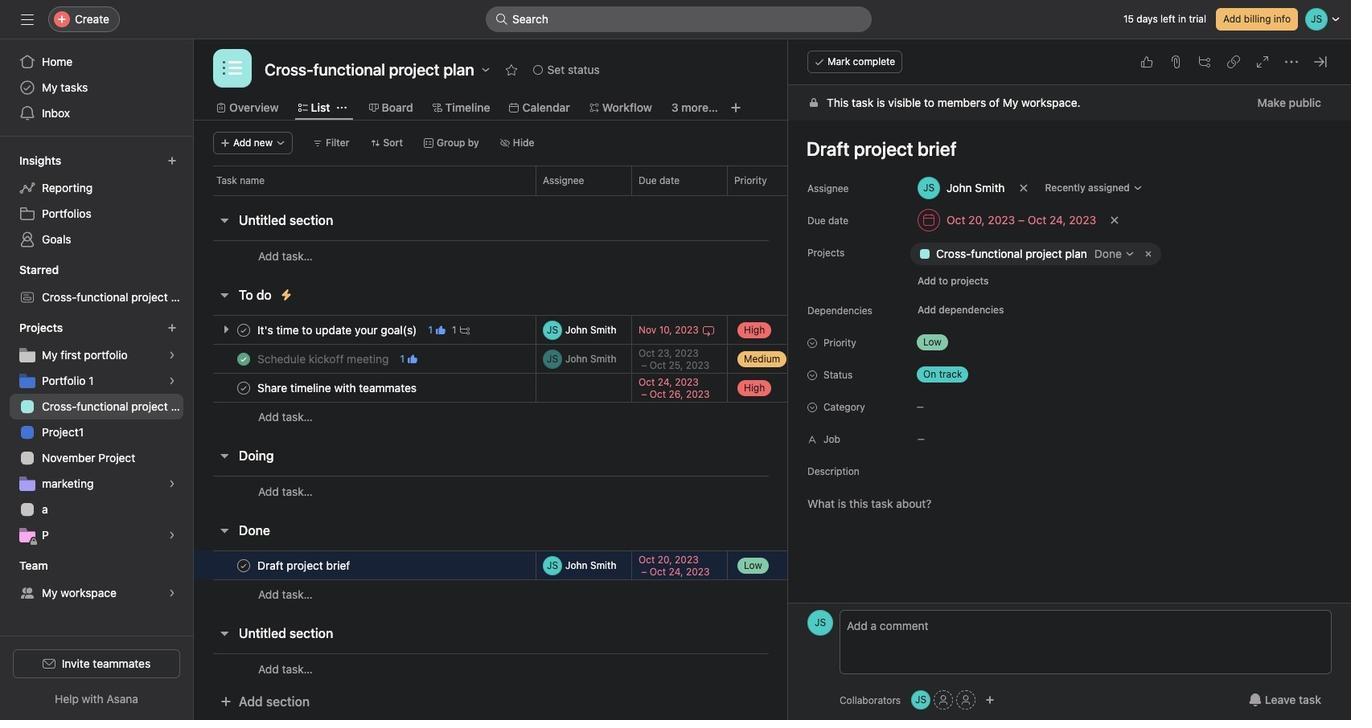 Task type: vqa. For each thing, say whether or not it's contained in the screenshot.
third Mark complete icon from the top
no



Task type: locate. For each thing, give the bounding box(es) containing it.
projects element
[[0, 314, 193, 552]]

starred element
[[0, 256, 193, 314]]

main content
[[788, 85, 1351, 721]]

mark complete checkbox down completed checkbox
[[234, 378, 253, 398]]

2 task name text field from the top
[[254, 380, 422, 396]]

share timeline with teammates cell
[[194, 373, 536, 403]]

Task name text field
[[254, 351, 394, 367], [254, 558, 355, 574]]

clear due date image
[[1110, 216, 1120, 225]]

2 task name text field from the top
[[254, 558, 355, 574]]

1 task name text field from the top
[[254, 322, 422, 338]]

expand subtask list for the task it's time to update your goal(s) image
[[220, 323, 232, 336]]

see details, my workspace image
[[167, 589, 177, 598]]

1 like. you liked this task image inside schedule kickoff meeting cell
[[408, 354, 418, 364]]

hide sidebar image
[[21, 13, 34, 26]]

add or remove collaborators image
[[911, 691, 931, 710]]

1 vertical spatial mark complete checkbox
[[234, 378, 253, 398]]

mark complete image inside share timeline with teammates cell
[[234, 378, 253, 398]]

insights element
[[0, 146, 193, 256]]

task name text field down schedule kickoff meeting cell
[[254, 380, 422, 396]]

task name text field inside draft project brief cell
[[254, 558, 355, 574]]

full screen image
[[1256, 55, 1269, 68]]

1 vertical spatial task name text field
[[254, 380, 422, 396]]

1 vertical spatial mark complete image
[[234, 556, 253, 575]]

0 vertical spatial 1 like. you liked this task image
[[436, 325, 446, 335]]

header to do tree grid
[[194, 315, 1265, 432]]

1 like. you liked this task image
[[436, 325, 446, 335], [408, 354, 418, 364]]

Mark complete checkbox
[[234, 321, 253, 340], [234, 378, 253, 398]]

global element
[[0, 39, 193, 136]]

completed image
[[234, 349, 253, 369]]

mark complete checkbox inside the it's time to update your goal(s) cell
[[234, 321, 253, 340]]

row
[[194, 166, 1265, 195], [213, 195, 1246, 196], [194, 240, 1265, 271], [194, 315, 1265, 345], [194, 344, 1265, 374], [194, 373, 1265, 403], [194, 402, 1265, 432], [194, 476, 1265, 507], [194, 551, 1265, 581], [194, 580, 1265, 610], [194, 654, 1265, 684]]

rules for to do image
[[280, 289, 293, 302]]

1 like. you liked this task image left 1 subtask image
[[436, 325, 446, 335]]

task name text field up schedule kickoff meeting cell
[[254, 322, 422, 338]]

1 vertical spatial 1 like. you liked this task image
[[408, 354, 418, 364]]

1 like. you liked this task image down the it's time to update your goal(s) cell
[[408, 354, 418, 364]]

list box
[[486, 6, 872, 32]]

task name text field right mark complete checkbox
[[254, 558, 355, 574]]

add subtask image
[[1198, 55, 1211, 68]]

task name text field down the it's time to update your goal(s) cell
[[254, 351, 394, 367]]

0 vertical spatial mark complete checkbox
[[234, 321, 253, 340]]

Task name text field
[[254, 322, 422, 338], [254, 380, 422, 396]]

draft project brief dialog
[[788, 39, 1351, 721]]

4 collapse task list for this group image from the top
[[218, 524, 231, 537]]

2 mark complete checkbox from the top
[[234, 378, 253, 398]]

new insights image
[[167, 156, 177, 166]]

mark complete checkbox right expand subtask list for the task it's time to update your goal(s) icon
[[234, 321, 253, 340]]

0 vertical spatial mark complete image
[[234, 378, 253, 398]]

2 mark complete image from the top
[[234, 556, 253, 575]]

see details, portfolio 1 image
[[167, 376, 177, 386]]

draft project brief cell
[[194, 551, 536, 581]]

Task Name text field
[[796, 130, 1332, 167]]

task name text field inside schedule kickoff meeting cell
[[254, 351, 394, 367]]

1 vertical spatial task name text field
[[254, 558, 355, 574]]

0 vertical spatial task name text field
[[254, 351, 394, 367]]

more actions for this task image
[[1285, 55, 1298, 68]]

mark complete image
[[234, 378, 253, 398], [234, 556, 253, 575]]

open user profile image
[[807, 610, 833, 636]]

1 mark complete image from the top
[[234, 378, 253, 398]]

0 vertical spatial task name text field
[[254, 322, 422, 338]]

mark complete image inside draft project brief cell
[[234, 556, 253, 575]]

0 horizontal spatial 1 like. you liked this task image
[[408, 354, 418, 364]]

add tab image
[[729, 101, 742, 114]]

1 task name text field from the top
[[254, 351, 394, 367]]

collapse task list for this group image
[[218, 214, 231, 227], [218, 289, 231, 302], [218, 450, 231, 462], [218, 524, 231, 537]]

1 mark complete checkbox from the top
[[234, 321, 253, 340]]



Task type: describe. For each thing, give the bounding box(es) containing it.
add or remove collaborators image
[[985, 696, 995, 705]]

mark complete image for share timeline with teammates cell at the bottom of page
[[234, 378, 253, 398]]

task name text field inside the it's time to update your goal(s) cell
[[254, 322, 422, 338]]

Mark complete checkbox
[[234, 556, 253, 575]]

new project or portfolio image
[[167, 323, 177, 333]]

attachments: add a file to this task, draft project brief image
[[1169, 55, 1182, 68]]

1 collapse task list for this group image from the top
[[218, 214, 231, 227]]

0 likes. click to like this task image
[[1140, 55, 1153, 68]]

mark complete image for draft project brief cell
[[234, 556, 253, 575]]

prominent image
[[495, 13, 508, 26]]

close details image
[[1314, 55, 1327, 68]]

list image
[[223, 59, 242, 78]]

remove assignee image
[[1019, 183, 1028, 193]]

schedule kickoff meeting cell
[[194, 344, 536, 374]]

it's time to update your goal(s) cell
[[194, 315, 536, 345]]

1 horizontal spatial 1 like. you liked this task image
[[436, 325, 446, 335]]

Completed checkbox
[[234, 349, 253, 369]]

task name text field for mark complete checkbox
[[254, 558, 355, 574]]

mark complete image
[[234, 321, 253, 340]]

task name text field for completed checkbox
[[254, 351, 394, 367]]

task name text field inside share timeline with teammates cell
[[254, 380, 422, 396]]

teams element
[[0, 552, 193, 610]]

1 subtask image
[[460, 325, 469, 335]]

mark complete checkbox inside share timeline with teammates cell
[[234, 378, 253, 398]]

collapse task list for this group image
[[218, 627, 231, 640]]

see details, marketing image
[[167, 479, 177, 489]]

2 collapse task list for this group image from the top
[[218, 289, 231, 302]]

3 collapse task list for this group image from the top
[[218, 450, 231, 462]]

add to starred image
[[505, 64, 518, 76]]

header done tree grid
[[194, 551, 1265, 610]]

see details, p image
[[167, 531, 177, 540]]

copy task link image
[[1227, 55, 1240, 68]]

see details, my first portfolio image
[[167, 351, 177, 360]]

— text field
[[910, 425, 1332, 454]]

remove image
[[1142, 248, 1155, 261]]

tab actions image
[[337, 103, 346, 113]]



